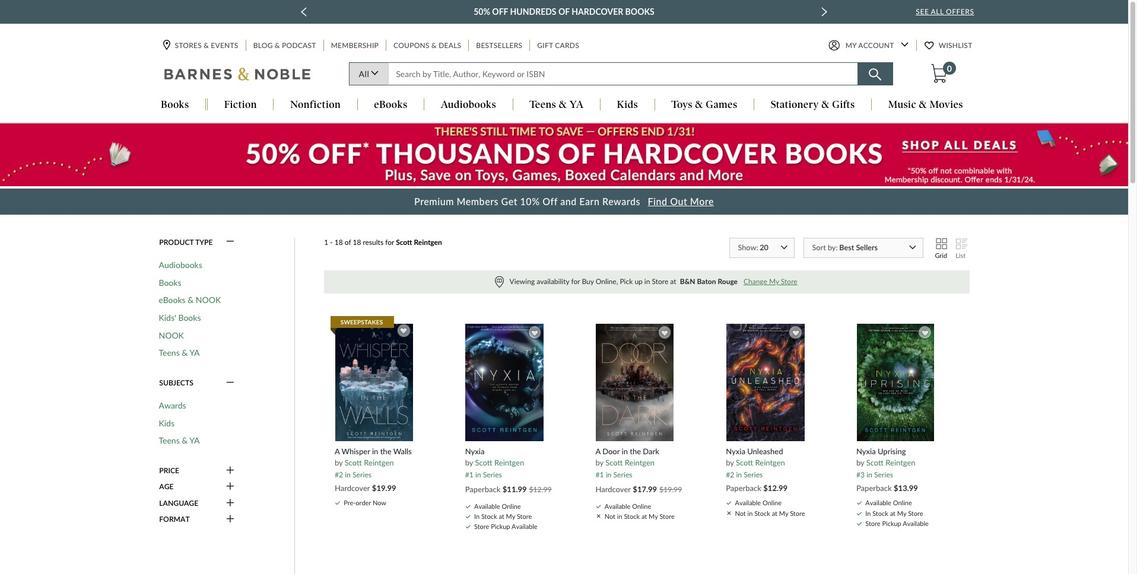 Task type: describe. For each thing, give the bounding box(es) containing it.
available for by
[[605, 503, 631, 511]]

kids link
[[159, 419, 175, 429]]

age button
[[159, 482, 236, 493]]

format
[[159, 516, 190, 525]]

not in stock at my store for in
[[605, 513, 675, 521]]

hundreds
[[510, 7, 557, 17]]

product type button
[[159, 237, 236, 248]]

grid view active image
[[936, 238, 946, 252]]

movies
[[930, 99, 964, 111]]

scott right results
[[396, 238, 413, 247]]

nonfiction
[[290, 99, 341, 111]]

subjects button
[[159, 378, 236, 389]]

dark
[[643, 447, 660, 457]]

paperback inside nyxia by scott reintgen #1 in series paperback $11.99 $12.99
[[465, 485, 501, 495]]

#1 in series link for scott
[[596, 468, 633, 480]]

online for #2
[[763, 500, 782, 507]]

account
[[859, 41, 895, 50]]

my account
[[846, 41, 895, 50]]

toys & games button
[[656, 99, 754, 112]]

product type
[[159, 238, 213, 247]]

down arrow image
[[901, 42, 909, 47]]

my store down $11.99
[[506, 513, 532, 521]]

off inside "link"
[[493, 7, 508, 17]]

books inside "link"
[[626, 7, 655, 17]]

available down $13.99 on the bottom of the page
[[903, 520, 929, 528]]

plus image for language
[[226, 499, 234, 509]]

1 vertical spatial ya
[[190, 348, 200, 358]]

language button
[[159, 499, 236, 509]]

by inside "a door in the dark by scott reintgen #1 in series hardcover $17.99 $19.99"
[[596, 459, 604, 468]]

my store down $13.99 on the bottom of the page
[[898, 510, 924, 518]]

stationery
[[771, 99, 819, 111]]

gift cards
[[538, 41, 580, 50]]

not for #1
[[605, 513, 616, 521]]

the for walls
[[380, 447, 392, 457]]

at right close modal image
[[772, 510, 778, 518]]

audiobooks link
[[159, 260, 202, 271]]

ebooks & nook link
[[159, 295, 221, 306]]

subjects
[[159, 379, 193, 388]]

blog & podcast
[[253, 41, 316, 50]]

check image for available
[[858, 502, 862, 506]]

in for $11.99
[[475, 513, 480, 521]]

earn
[[580, 196, 600, 207]]

nyxia unleashed link
[[726, 447, 819, 457]]

toys
[[672, 99, 693, 111]]

#2 inside a whisper in the walls by scott reintgen #2 in series hardcover $19.99
[[335, 471, 343, 480]]

teens & ya inside "button"
[[530, 99, 584, 111]]

a whisper in the walls link
[[335, 447, 427, 457]]

wishlist
[[939, 41, 973, 50]]

& for first teens & ya link
[[182, 348, 188, 358]]

main content containing premium members get 10% off and earn rewards
[[0, 123, 1129, 575]]

membership link
[[330, 40, 380, 51]]

title: nyxia uprising, author: scott reintgen image
[[857, 323, 935, 442]]

available for in
[[475, 503, 500, 511]]

1 horizontal spatial nook
[[196, 295, 221, 305]]

bestsellers
[[477, 41, 523, 50]]

books inside "button"
[[161, 99, 189, 111]]

blog & podcast link
[[252, 40, 318, 51]]

kids for kids link
[[159, 419, 175, 429]]

nyxia link
[[465, 447, 558, 457]]

minus image for awards
[[226, 378, 234, 389]]

reintgen inside the nyxia unleashed by scott reintgen #2 in series paperback $12.99
[[756, 459, 786, 468]]

series inside nyxia uprising by scott reintgen #3 in series paperback $13.99
[[875, 471, 894, 480]]

reintgen inside nyxia uprising by scott reintgen #3 in series paperback $13.99
[[886, 459, 916, 468]]

fiction button
[[208, 99, 273, 112]]

series inside nyxia by scott reintgen #1 in series paperback $11.99 $12.99
[[483, 471, 502, 480]]

old price was $12.99 element
[[529, 486, 552, 495]]

title: a door in the dark, author: scott reintgen image
[[596, 323, 675, 442]]

#1 inside nyxia by scott reintgen #1 in series paperback $11.99 $12.99
[[465, 471, 474, 480]]

user image
[[829, 40, 840, 51]]

scott inside the nyxia unleashed by scott reintgen #2 in series paperback $12.99
[[736, 459, 754, 468]]

fiction
[[224, 99, 257, 111]]

books link
[[159, 278, 181, 288]]

minus image for audiobooks
[[226, 237, 234, 248]]

up
[[635, 277, 643, 286]]

series inside a whisper in the walls by scott reintgen #2 in series hardcover $19.99
[[353, 471, 372, 480]]

at down $13.99 on the bottom of the page
[[891, 510, 896, 518]]

premium
[[415, 196, 454, 207]]

paperback for $12.99
[[726, 484, 762, 494]]

in stock at my store for paperback
[[866, 510, 924, 518]]

close modal image
[[597, 515, 601, 519]]

10%
[[521, 196, 540, 207]]

a for a door in the dark
[[596, 447, 601, 457]]

best sellers
[[840, 243, 878, 253]]

#3 in series link
[[857, 468, 894, 480]]

a for a whisper in the walls
[[335, 447, 340, 457]]

available online for by
[[605, 503, 652, 511]]

title: a whisper in the walls, author: scott reintgen image
[[335, 323, 414, 442]]

stationery & gifts
[[771, 99, 856, 111]]

deals
[[439, 41, 462, 50]]

0 horizontal spatial all
[[359, 69, 370, 79]]

store pickup available for $11.99
[[475, 523, 538, 531]]

& for teens & ya "button"
[[559, 99, 567, 111]]

online for #3
[[894, 500, 913, 507]]

podcast
[[282, 41, 316, 50]]

plus image for age
[[226, 482, 234, 493]]

scott reintgen link for uprising
[[867, 459, 916, 468]]

paperback for $13.99
[[857, 484, 892, 494]]

nyxia for nyxia
[[465, 447, 485, 457]]

price
[[159, 467, 179, 476]]

ebooks for ebooks & nook
[[159, 295, 186, 305]]

and
[[561, 196, 577, 207]]

nyxia uprising by scott reintgen #3 in series paperback $13.99
[[857, 447, 919, 494]]

ebooks button
[[358, 99, 424, 112]]

walls
[[394, 447, 412, 457]]

nyxia for nyxia unleashed
[[726, 447, 746, 457]]

kids button
[[601, 99, 655, 112]]

available online for #2
[[736, 500, 782, 507]]

in right close modal icon
[[618, 513, 623, 521]]

grid
[[936, 252, 948, 260]]

in inside nyxia uprising by scott reintgen #3 in series paperback $13.99
[[867, 471, 873, 480]]

pre-
[[344, 500, 356, 507]]

0
[[948, 64, 953, 74]]

pick
[[620, 277, 633, 286]]

find
[[648, 196, 668, 207]]

50% off hundreds of hardcover books
[[474, 7, 655, 17]]

see
[[917, 7, 930, 16]]

gift cards link
[[536, 40, 581, 51]]

0 vertical spatial for
[[386, 238, 394, 247]]

nonfiction button
[[274, 99, 357, 112]]

get
[[502, 196, 518, 207]]

2 vertical spatial teens
[[159, 436, 180, 446]]

#3
[[857, 471, 865, 480]]

my store down the nyxia unleashed by scott reintgen #2 in series paperback $12.99
[[780, 510, 806, 518]]

at down $17.99
[[642, 513, 648, 521]]

viewing
[[510, 277, 535, 286]]

of for 18
[[345, 238, 351, 247]]

$13.99
[[894, 484, 919, 494]]

$12.99 for paperback
[[764, 484, 788, 494]]

#1 inside "a door in the dark by scott reintgen #1 in series hardcover $17.99 $19.99"
[[596, 471, 604, 480]]

music
[[889, 99, 917, 111]]

2 vertical spatial teens & ya
[[159, 436, 200, 446]]

kids' books link
[[159, 313, 201, 323]]

see all offers link
[[917, 7, 975, 16]]

scott reintgen link for by
[[475, 459, 525, 468]]

& for blog & podcast link in the left top of the page
[[275, 41, 280, 50]]

stores & events
[[175, 41, 239, 50]]

in down 'door'
[[606, 471, 612, 480]]

music & movies button
[[873, 99, 980, 112]]

coupons & deals link
[[393, 40, 463, 51]]

#2 in series link for in
[[726, 468, 763, 480]]

age
[[159, 483, 174, 492]]

search image
[[869, 69, 882, 81]]

cards
[[555, 41, 580, 50]]

plus image for price
[[226, 466, 234, 477]]

& for music & movies button
[[920, 99, 928, 111]]

by inside the nyxia unleashed by scott reintgen #2 in series paperback $12.99
[[726, 459, 734, 468]]

buy
[[582, 277, 594, 286]]

Search by Title, Author, Keyword or ISBN text field
[[389, 63, 858, 86]]

in right the whisper
[[372, 447, 379, 457]]

stationery & gifts button
[[755, 99, 872, 112]]

at inside region
[[671, 277, 677, 286]]

by inside nyxia uprising by scott reintgen #3 in series paperback $13.99
[[857, 459, 865, 468]]



Task type: locate. For each thing, give the bounding box(es) containing it.
#2
[[335, 471, 343, 480], [726, 471, 735, 480]]

minus image
[[226, 237, 234, 248], [226, 378, 234, 389]]

off inside main content
[[543, 196, 558, 207]]

online down the nyxia unleashed by scott reintgen #2 in series paperback $12.99
[[763, 500, 782, 507]]

& inside button
[[920, 99, 928, 111]]

0 vertical spatial off
[[493, 7, 508, 17]]

check image for store
[[466, 526, 471, 529]]

50% off thousans of hardcover books, plus, save on toys, games, boxed calendars and more image
[[0, 124, 1129, 187]]

0 horizontal spatial nyxia
[[465, 447, 485, 457]]

ya up the price dropdown button
[[190, 436, 200, 446]]

1 vertical spatial my
[[770, 277, 780, 286]]

0 horizontal spatial kids
[[159, 419, 175, 429]]

2 vertical spatial plus image
[[226, 499, 234, 509]]

scott reintgen link down "a door in the dark" link
[[606, 459, 655, 468]]

18 left results
[[353, 238, 361, 247]]

cart image
[[932, 64, 948, 83]]

18 right -
[[335, 238, 343, 247]]

#2 in series link down the whisper
[[335, 468, 372, 480]]

change my store link
[[743, 277, 799, 287]]

1 18 from the left
[[335, 238, 343, 247]]

audiobooks
[[441, 99, 497, 111], [159, 260, 202, 270]]

membership
[[331, 41, 379, 50]]

$19.99 right $17.99
[[660, 486, 683, 495]]

hardcover inside "a door in the dark by scott reintgen #1 in series hardcover $17.99 $19.99"
[[596, 485, 631, 495]]

reintgen inside "a door in the dark by scott reintgen #1 in series hardcover $17.99 $19.99"
[[625, 459, 655, 468]]

5 series from the left
[[875, 471, 894, 480]]

3 plus image from the top
[[226, 499, 234, 509]]

& right stores
[[204, 41, 209, 50]]

not in stock at my store down $17.99
[[605, 513, 675, 521]]

my right change
[[770, 277, 780, 286]]

0 horizontal spatial a
[[335, 447, 340, 457]]

list view active image
[[956, 238, 967, 252]]

1 vertical spatial nook
[[159, 331, 184, 341]]

kids down awards link
[[159, 419, 175, 429]]

audiobooks inside button
[[441, 99, 497, 111]]

reintgen inside a whisper in the walls by scott reintgen #2 in series hardcover $19.99
[[364, 459, 394, 468]]

ya up subjects dropdown button
[[190, 348, 200, 358]]

ebooks inside main content
[[159, 295, 186, 305]]

2 teens & ya link from the top
[[159, 436, 200, 447]]

0 horizontal spatial ebooks
[[159, 295, 186, 305]]

0 horizontal spatial in stock at my store
[[475, 513, 532, 521]]

1 horizontal spatial #1 in series link
[[596, 468, 633, 480]]

& for the ebooks & nook link
[[188, 295, 194, 305]]

2 #2 from the left
[[726, 471, 735, 480]]

scott reintgen link
[[345, 459, 394, 468], [475, 459, 525, 468], [606, 459, 655, 468], [736, 459, 786, 468], [867, 459, 916, 468]]

stock down nyxia by scott reintgen #1 in series paperback $11.99 $12.99
[[482, 513, 497, 521]]

1 vertical spatial audiobooks
[[159, 260, 202, 270]]

by up #3
[[857, 459, 865, 468]]

nyxia by scott reintgen #1 in series paperback $11.99 $12.99
[[465, 447, 552, 495]]

0 horizontal spatial my
[[770, 277, 780, 286]]

plus image
[[226, 466, 234, 477], [226, 482, 234, 493], [226, 499, 234, 509]]

teens
[[530, 99, 557, 111], [159, 348, 180, 358], [159, 436, 180, 446]]

books button
[[145, 99, 206, 112]]

1 vertical spatial for
[[572, 277, 580, 286]]

0 vertical spatial audiobooks
[[441, 99, 497, 111]]

$19.99 inside a whisper in the walls by scott reintgen #2 in series hardcover $19.99
[[372, 484, 397, 494]]

1 vertical spatial teens & ya link
[[159, 436, 200, 447]]

music & movies
[[889, 99, 964, 111]]

wishlist link
[[925, 40, 974, 51]]

teens & ya up 50% off thousans of hardcover books, plus, save on toys, games, boxed calendars and more "image"
[[530, 99, 584, 111]]

0 horizontal spatial #2 in series link
[[335, 468, 372, 480]]

audiobooks inside main content
[[159, 260, 202, 270]]

1 horizontal spatial $19.99
[[660, 486, 683, 495]]

3 by from the left
[[596, 459, 604, 468]]

my store down old price was $19.99 element
[[649, 513, 675, 521]]

nook link
[[159, 331, 184, 341]]

by down 'door'
[[596, 459, 604, 468]]

0 horizontal spatial the
[[380, 447, 392, 457]]

0 vertical spatial teens
[[530, 99, 557, 111]]

available online down $17.99
[[605, 503, 652, 511]]

& left "deals"
[[432, 41, 437, 50]]

teens down nook link
[[159, 348, 180, 358]]

a door in the dark by scott reintgen #1 in series hardcover $17.99 $19.99
[[596, 447, 683, 495]]

#2 in series link for scott
[[335, 468, 372, 480]]

in down the whisper
[[345, 471, 351, 480]]

1 #1 in series link from the left
[[465, 468, 502, 480]]

hardcover inside a whisper in the walls by scott reintgen #2 in series hardcover $19.99
[[335, 484, 370, 494]]

2 a from the left
[[596, 447, 601, 457]]

for left buy
[[572, 277, 580, 286]]

available online for #3
[[866, 500, 913, 507]]

the inside a whisper in the walls by scott reintgen #2 in series hardcover $19.99
[[380, 447, 392, 457]]

0 horizontal spatial nook
[[159, 331, 184, 341]]

1 horizontal spatial all
[[932, 7, 945, 16]]

1 vertical spatial all
[[359, 69, 370, 79]]

2 scott reintgen link from the left
[[475, 459, 525, 468]]

1 a from the left
[[335, 447, 340, 457]]

1 horizontal spatial my
[[846, 41, 857, 50]]

0 vertical spatial of
[[559, 7, 570, 17]]

0 horizontal spatial #2
[[335, 471, 343, 480]]

1 horizontal spatial the
[[630, 447, 641, 457]]

stores
[[175, 41, 202, 50]]

gifts
[[833, 99, 856, 111]]

1 plus image from the top
[[226, 466, 234, 477]]

by down nyxia link on the bottom of page
[[465, 459, 473, 468]]

1 vertical spatial kids
[[159, 419, 175, 429]]

1 teens & ya link from the top
[[159, 348, 200, 359]]

a inside a whisper in the walls by scott reintgen #2 in series hardcover $19.99
[[335, 447, 340, 457]]

previous slide / item image
[[301, 7, 307, 17]]

in right up
[[645, 277, 651, 286]]

0 horizontal spatial 18
[[335, 238, 343, 247]]

4 by from the left
[[726, 459, 734, 468]]

online for by
[[633, 503, 652, 511]]

for right results
[[386, 238, 394, 247]]

kids inside main content
[[159, 419, 175, 429]]

2 horizontal spatial nyxia
[[857, 447, 876, 457]]

series down 'door'
[[614, 471, 633, 480]]

scott inside a whisper in the walls by scott reintgen #2 in series hardcover $19.99
[[345, 459, 362, 468]]

-
[[330, 238, 333, 247]]

1 nyxia from the left
[[465, 447, 485, 457]]

logo image
[[164, 67, 312, 84]]

ebooks down books link in the left of the page
[[159, 295, 186, 305]]

scott inside nyxia by scott reintgen #1 in series paperback $11.99 $12.99
[[475, 459, 493, 468]]

online down $17.99
[[633, 503, 652, 511]]

scott down the whisper
[[345, 459, 362, 468]]

& up 50% off thousans of hardcover books, plus, save on toys, games, boxed calendars and more "image"
[[559, 99, 567, 111]]

0 vertical spatial kids
[[617, 99, 639, 111]]

& for 2nd teens & ya link from the top of the main content containing premium members get 10% off and earn rewards
[[182, 436, 188, 446]]

nook
[[196, 295, 221, 305], [159, 331, 184, 341]]

pickup down $13.99 on the bottom of the page
[[883, 520, 902, 528]]

0 vertical spatial minus image
[[226, 237, 234, 248]]

not for paperback
[[736, 510, 746, 518]]

my
[[846, 41, 857, 50], [770, 277, 780, 286]]

1 #1 from the left
[[465, 471, 474, 480]]

scott down nyxia link on the bottom of page
[[475, 459, 493, 468]]

#2 up close modal image
[[726, 471, 735, 480]]

check image
[[858, 502, 862, 506], [858, 512, 862, 516], [466, 526, 471, 529]]

#2 down the whisper
[[335, 471, 343, 480]]

available for #3
[[866, 500, 892, 507]]

ebooks for ebooks
[[374, 99, 408, 111]]

5 by from the left
[[857, 459, 865, 468]]

& down nook link
[[182, 348, 188, 358]]

coupons & deals
[[394, 41, 462, 50]]

& left the gifts on the top of the page
[[822, 99, 830, 111]]

1 horizontal spatial ebooks
[[374, 99, 408, 111]]

1 by from the left
[[335, 459, 343, 468]]

0 vertical spatial check image
[[858, 502, 862, 506]]

awards
[[159, 401, 186, 411]]

check image
[[336, 502, 340, 506], [727, 502, 732, 506], [466, 505, 471, 509], [597, 505, 601, 509], [466, 515, 471, 519], [858, 523, 862, 526]]

1 vertical spatial teens
[[159, 348, 180, 358]]

of for hardcover
[[559, 7, 570, 17]]

20 link
[[730, 238, 796, 262]]

1 horizontal spatial of
[[559, 7, 570, 17]]

in stock at my store
[[866, 510, 924, 518], [475, 513, 532, 521]]

18
[[335, 238, 343, 247], [353, 238, 361, 247]]

0 vertical spatial teens & ya
[[530, 99, 584, 111]]

a door in the dark link
[[596, 447, 688, 457]]

available down "a door in the dark by scott reintgen #1 in series hardcover $17.99 $19.99" at the bottom of page
[[605, 503, 631, 511]]

0 horizontal spatial not in stock at my store
[[605, 513, 675, 521]]

1 minus image from the top
[[226, 237, 234, 248]]

sweepstakes
[[341, 319, 383, 326]]

change
[[744, 277, 768, 286]]

at down $11.99
[[499, 513, 505, 521]]

0 horizontal spatial audiobooks
[[159, 260, 202, 270]]

teens up 50% off thousans of hardcover books, plus, save on toys, games, boxed calendars and more "image"
[[530, 99, 557, 111]]

off left and
[[543, 196, 558, 207]]

0 vertical spatial teens & ya link
[[159, 348, 200, 359]]

#2 in series link down 'unleashed'
[[726, 468, 763, 480]]

None field
[[389, 63, 858, 86]]

paperback inside nyxia uprising by scott reintgen #3 in series paperback $13.99
[[857, 484, 892, 494]]

offers
[[947, 7, 975, 16]]

kids inside button
[[617, 99, 639, 111]]

1 horizontal spatial audiobooks
[[441, 99, 497, 111]]

all down membership
[[359, 69, 370, 79]]

audiobooks for audiobooks link
[[159, 260, 202, 270]]

0 horizontal spatial pickup
[[491, 523, 510, 531]]

online down $11.99
[[502, 503, 521, 511]]

1 horizontal spatial paperback
[[726, 484, 762, 494]]

the for dark
[[630, 447, 641, 457]]

the
[[380, 447, 392, 457], [630, 447, 641, 457]]

1 vertical spatial ebooks
[[159, 295, 186, 305]]

1 horizontal spatial in stock at my store
[[866, 510, 924, 518]]

0 vertical spatial ebooks
[[374, 99, 408, 111]]

reintgen inside nyxia by scott reintgen #1 in series paperback $11.99 $12.99
[[495, 459, 525, 468]]

paperback inside the nyxia unleashed by scott reintgen #2 in series paperback $12.99
[[726, 484, 762, 494]]

0 horizontal spatial paperback
[[465, 485, 501, 495]]

unleashed
[[748, 447, 784, 457]]

hardcover inside "link"
[[572, 7, 624, 17]]

scott inside "a door in the dark by scott reintgen #1 in series hardcover $17.99 $19.99"
[[606, 459, 623, 468]]

plus image
[[226, 515, 234, 525]]

kids for kids button
[[617, 99, 639, 111]]

2 by from the left
[[465, 459, 473, 468]]

#1 in series link down nyxia link on the bottom of page
[[465, 468, 502, 480]]

region inside main content
[[324, 271, 970, 294]]

50%
[[474, 7, 491, 17]]

2 the from the left
[[630, 447, 641, 457]]

#1 down nyxia link on the bottom of page
[[465, 471, 474, 480]]

in down nyxia link on the bottom of page
[[476, 471, 481, 480]]

0 horizontal spatial off
[[493, 7, 508, 17]]

1 scott reintgen link from the left
[[345, 459, 394, 468]]

2 horizontal spatial paperback
[[857, 484, 892, 494]]

0 horizontal spatial $12.99
[[529, 486, 552, 495]]

& inside button
[[822, 99, 830, 111]]

paperback up close modal image
[[726, 484, 762, 494]]

scott reintgen link for door
[[606, 459, 655, 468]]

list
[[956, 252, 966, 260]]

store pickup available down $13.99 on the bottom of the page
[[866, 520, 929, 528]]

teens & ya link down kids link
[[159, 436, 200, 447]]

0 horizontal spatial #1 in series link
[[465, 468, 502, 480]]

not right close modal icon
[[605, 513, 616, 521]]

scott inside nyxia uprising by scott reintgen #3 in series paperback $13.99
[[867, 459, 884, 468]]

2 minus image from the top
[[226, 378, 234, 389]]

teens & ya down kids link
[[159, 436, 200, 446]]

by down nyxia unleashed link at bottom right
[[726, 459, 734, 468]]

in down nyxia by scott reintgen #1 in series paperback $11.99 $12.99
[[475, 513, 480, 521]]

my right user 'image'
[[846, 41, 857, 50]]

0 horizontal spatial in
[[475, 513, 480, 521]]

in right 'door'
[[622, 447, 628, 457]]

online for in
[[502, 503, 521, 511]]

1 vertical spatial of
[[345, 238, 351, 247]]

my inside region
[[770, 277, 780, 286]]

ebooks & nook
[[159, 295, 221, 305]]

in inside the nyxia unleashed by scott reintgen #2 in series paperback $12.99
[[737, 471, 742, 480]]

scott reintgen link down 'unleashed'
[[736, 459, 786, 468]]

ebooks down all link
[[374, 99, 408, 111]]

teens inside "button"
[[530, 99, 557, 111]]

paperback left $11.99
[[465, 485, 501, 495]]

#1 in series link for series
[[465, 468, 502, 480]]

price button
[[159, 466, 236, 477]]

stock right close modal image
[[755, 510, 771, 518]]

3 scott reintgen link from the left
[[606, 459, 655, 468]]

hardcover up pre- on the bottom of the page
[[335, 484, 370, 494]]

a left 'door'
[[596, 447, 601, 457]]

available online down the nyxia unleashed by scott reintgen #2 in series paperback $12.99
[[736, 500, 782, 507]]

reintgen down the premium
[[414, 238, 442, 247]]

1 - 18 of 18 results for scott reintgen
[[324, 238, 442, 247]]

series right #3
[[875, 471, 894, 480]]

stock down $17.99
[[624, 513, 640, 521]]

nyxia inside nyxia by scott reintgen #1 in series paperback $11.99 $12.99
[[465, 447, 485, 457]]

store pickup available
[[866, 520, 929, 528], [475, 523, 538, 531]]

online,
[[596, 277, 618, 286]]

title: nyxia, author: scott reintgen image
[[465, 323, 545, 442]]

pickup for paperback
[[883, 520, 902, 528]]

for
[[386, 238, 394, 247], [572, 277, 580, 286]]

$11.99
[[503, 485, 527, 495]]

premium members get 10% off and earn rewards find out more
[[415, 196, 714, 207]]

1 vertical spatial minus image
[[226, 378, 234, 389]]

not in stock at my store right close modal image
[[736, 510, 806, 518]]

2 vertical spatial check image
[[466, 526, 471, 529]]

1 vertical spatial check image
[[858, 512, 862, 516]]

0 vertical spatial ya
[[570, 99, 584, 111]]

& for coupons & deals link on the left top of page
[[432, 41, 437, 50]]

main content
[[0, 123, 1129, 575]]

in right #3
[[867, 471, 873, 480]]

4 scott reintgen link from the left
[[736, 459, 786, 468]]

1 the from the left
[[380, 447, 392, 457]]

0 vertical spatial my
[[846, 41, 857, 50]]

stock down '#3 in series' link
[[873, 510, 889, 518]]

0 horizontal spatial #1
[[465, 471, 474, 480]]

$12.99 inside the nyxia unleashed by scott reintgen #2 in series paperback $12.99
[[764, 484, 788, 494]]

now
[[373, 500, 387, 507]]

2 nyxia from the left
[[726, 447, 746, 457]]

4 series from the left
[[744, 471, 763, 480]]

reintgen down nyxia uprising link
[[886, 459, 916, 468]]

2 #1 in series link from the left
[[596, 468, 633, 480]]

in stock at my store for $11.99
[[475, 513, 532, 521]]

20
[[760, 243, 769, 253]]

teens & ya down nook link
[[159, 348, 200, 358]]

by inside nyxia by scott reintgen #1 in series paperback $11.99 $12.99
[[465, 459, 473, 468]]

for inside region
[[572, 277, 580, 286]]

2 18 from the left
[[353, 238, 361, 247]]

$12.99 right $11.99
[[529, 486, 552, 495]]

1 vertical spatial plus image
[[226, 482, 234, 493]]

out
[[671, 196, 688, 207]]

pickup for $11.99
[[491, 523, 510, 531]]

& right blog
[[275, 41, 280, 50]]

1 vertical spatial teens & ya
[[159, 348, 200, 358]]

minus image right subjects
[[226, 378, 234, 389]]

available for #2
[[736, 500, 761, 507]]

series inside the nyxia unleashed by scott reintgen #2 in series paperback $12.99
[[744, 471, 763, 480]]

0 horizontal spatial of
[[345, 238, 351, 247]]

check image for in
[[858, 512, 862, 516]]

title: nyxia unleashed, author: scott reintgen image
[[726, 323, 806, 442]]

of inside main content
[[345, 238, 351, 247]]

1 horizontal spatial not in stock at my store
[[736, 510, 806, 518]]

in right close modal image
[[748, 510, 753, 518]]

teens & ya
[[530, 99, 584, 111], [159, 348, 200, 358], [159, 436, 200, 446]]

1 horizontal spatial not
[[736, 510, 746, 518]]

list link
[[956, 238, 967, 260]]

$17.99
[[633, 485, 658, 495]]

all right 'see'
[[932, 7, 945, 16]]

1 series from the left
[[353, 471, 372, 480]]

order
[[356, 500, 371, 507]]

the inside "a door in the dark by scott reintgen #1 in series hardcover $17.99 $19.99"
[[630, 447, 641, 457]]

1 horizontal spatial pickup
[[883, 520, 902, 528]]

see all offers
[[917, 7, 975, 16]]

1 horizontal spatial $12.99
[[764, 484, 788, 494]]

in for paperback
[[866, 510, 871, 518]]

in down nyxia unleashed link at bottom right
[[737, 471, 742, 480]]

available down $11.99
[[512, 523, 538, 531]]

nyxia for nyxia uprising
[[857, 447, 876, 457]]

uprising
[[878, 447, 907, 457]]

ya left kids button
[[570, 99, 584, 111]]

nyxia inside the nyxia unleashed by scott reintgen #2 in series paperback $12.99
[[726, 447, 746, 457]]

2 vertical spatial ya
[[190, 436, 200, 446]]

a
[[335, 447, 340, 457], [596, 447, 601, 457]]

blog
[[253, 41, 273, 50]]

2 #2 in series link from the left
[[726, 468, 763, 480]]

$12.99
[[764, 484, 788, 494], [529, 486, 552, 495]]

best sellers link
[[804, 238, 924, 262]]

results
[[363, 238, 384, 247]]

$12.99 for $11.99
[[529, 486, 552, 495]]

a inside "a door in the dark by scott reintgen #1 in series hardcover $17.99 $19.99"
[[596, 447, 601, 457]]

nyxia unleashed by scott reintgen #2 in series paperback $12.99
[[726, 447, 788, 494]]

coupons
[[394, 41, 430, 50]]

1 horizontal spatial kids
[[617, 99, 639, 111]]

next slide / item image
[[822, 7, 828, 17]]

not
[[736, 510, 746, 518], [605, 513, 616, 521]]

available down nyxia by scott reintgen #1 in series paperback $11.99 $12.99
[[475, 503, 500, 511]]

0 horizontal spatial $19.99
[[372, 484, 397, 494]]

audiobooks button
[[425, 99, 513, 112]]

in inside nyxia by scott reintgen #1 in series paperback $11.99 $12.99
[[476, 471, 481, 480]]

teens & ya link down nook link
[[159, 348, 200, 359]]

3 nyxia from the left
[[857, 447, 876, 457]]

all
[[932, 7, 945, 16], [359, 69, 370, 79]]

scott reintgen link for unleashed
[[736, 459, 786, 468]]

2 plus image from the top
[[226, 482, 234, 493]]

in inside region
[[645, 277, 651, 286]]

2 #1 from the left
[[596, 471, 604, 480]]

1 horizontal spatial #2
[[726, 471, 735, 480]]

hardcover up cards
[[572, 7, 624, 17]]

$19.99 up 'now'
[[372, 484, 397, 494]]

& right the music
[[920, 99, 928, 111]]

1 horizontal spatial for
[[572, 277, 580, 286]]

0 vertical spatial plus image
[[226, 466, 234, 477]]

1 horizontal spatial 18
[[353, 238, 361, 247]]

store pickup available for paperback
[[866, 520, 929, 528]]

nyxia inside nyxia uprising by scott reintgen #3 in series paperback $13.99
[[857, 447, 876, 457]]

1 vertical spatial off
[[543, 196, 558, 207]]

at
[[671, 277, 677, 286], [772, 510, 778, 518], [891, 510, 896, 518], [499, 513, 505, 521], [642, 513, 648, 521]]

0 horizontal spatial store pickup available
[[475, 523, 538, 531]]

1 #2 in series link from the left
[[335, 468, 372, 480]]

region containing viewing availability for buy online, pick up in store at
[[324, 271, 970, 294]]

hardcover up close modal icon
[[596, 485, 631, 495]]

series inside "a door in the dark by scott reintgen #1 in series hardcover $17.99 $19.99"
[[614, 471, 633, 480]]

by inside a whisper in the walls by scott reintgen #2 in series hardcover $19.99
[[335, 459, 343, 468]]

1 horizontal spatial #2 in series link
[[726, 468, 763, 480]]

0 horizontal spatial not
[[605, 513, 616, 521]]

all link
[[349, 63, 389, 86]]

rouge
[[718, 277, 738, 286]]

2 series from the left
[[483, 471, 502, 480]]

1 horizontal spatial nyxia
[[726, 447, 746, 457]]

my inside popup button
[[846, 41, 857, 50]]

$12.99 inside nyxia by scott reintgen #1 in series paperback $11.99 $12.99
[[529, 486, 552, 495]]

0 horizontal spatial for
[[386, 238, 394, 247]]

not right close modal image
[[736, 510, 746, 518]]

3 series from the left
[[614, 471, 633, 480]]

audiobooks for the audiobooks button
[[441, 99, 497, 111]]

0 vertical spatial nook
[[196, 295, 221, 305]]

bopis small image
[[495, 277, 504, 288]]

1 horizontal spatial in
[[866, 510, 871, 518]]

ebooks inside button
[[374, 99, 408, 111]]

kids'
[[159, 313, 176, 323]]

paperback down '#3 in series' link
[[857, 484, 892, 494]]

minus image right type
[[226, 237, 234, 248]]

hardcover for a whisper in the walls
[[335, 484, 370, 494]]

whisper
[[342, 447, 370, 457]]

1 horizontal spatial a
[[596, 447, 601, 457]]

1 horizontal spatial off
[[543, 196, 558, 207]]

#1 down 'door'
[[596, 471, 604, 480]]

not in stock at my store for $12.99
[[736, 510, 806, 518]]

& for toys & games "button"
[[696, 99, 704, 111]]

& for 'stationery & gifts' button
[[822, 99, 830, 111]]

0 vertical spatial all
[[932, 7, 945, 16]]

reintgen down a whisper in the walls link
[[364, 459, 394, 468]]

teens down kids link
[[159, 436, 180, 446]]

#1
[[465, 471, 474, 480], [596, 471, 604, 480]]

best
[[840, 243, 855, 253]]

grid link
[[936, 238, 948, 260]]

region
[[324, 271, 970, 294]]

1 horizontal spatial store pickup available
[[866, 520, 929, 528]]

of inside "link"
[[559, 7, 570, 17]]

scott reintgen link down nyxia link on the bottom of page
[[475, 459, 525, 468]]

at left b&n baton
[[671, 277, 677, 286]]

language
[[159, 499, 198, 508]]

hardcover for a door in the dark
[[596, 485, 631, 495]]

reintgen down nyxia link on the bottom of page
[[495, 459, 525, 468]]

1 horizontal spatial #1
[[596, 471, 604, 480]]

ya inside "button"
[[570, 99, 584, 111]]

scott reintgen link for whisper
[[345, 459, 394, 468]]

old price was $19.99 element
[[660, 486, 683, 495]]

door
[[603, 447, 620, 457]]

games
[[706, 99, 738, 111]]

1 #2 from the left
[[335, 471, 343, 480]]

scott up '#3 in series' link
[[867, 459, 884, 468]]

$19.99 inside "a door in the dark by scott reintgen #1 in series hardcover $17.99 $19.99"
[[660, 486, 683, 495]]

reintgen down nyxia unleashed link at bottom right
[[756, 459, 786, 468]]

in down '#3 in series' link
[[866, 510, 871, 518]]

5 scott reintgen link from the left
[[867, 459, 916, 468]]

#2 inside the nyxia unleashed by scott reintgen #2 in series paperback $12.99
[[726, 471, 735, 480]]

available online for in
[[475, 503, 521, 511]]

close modal image
[[728, 512, 731, 516]]

a whisper in the walls by scott reintgen #2 in series hardcover $19.99
[[335, 447, 412, 494]]



Task type: vqa. For each thing, say whether or not it's contained in the screenshot.
storing
no



